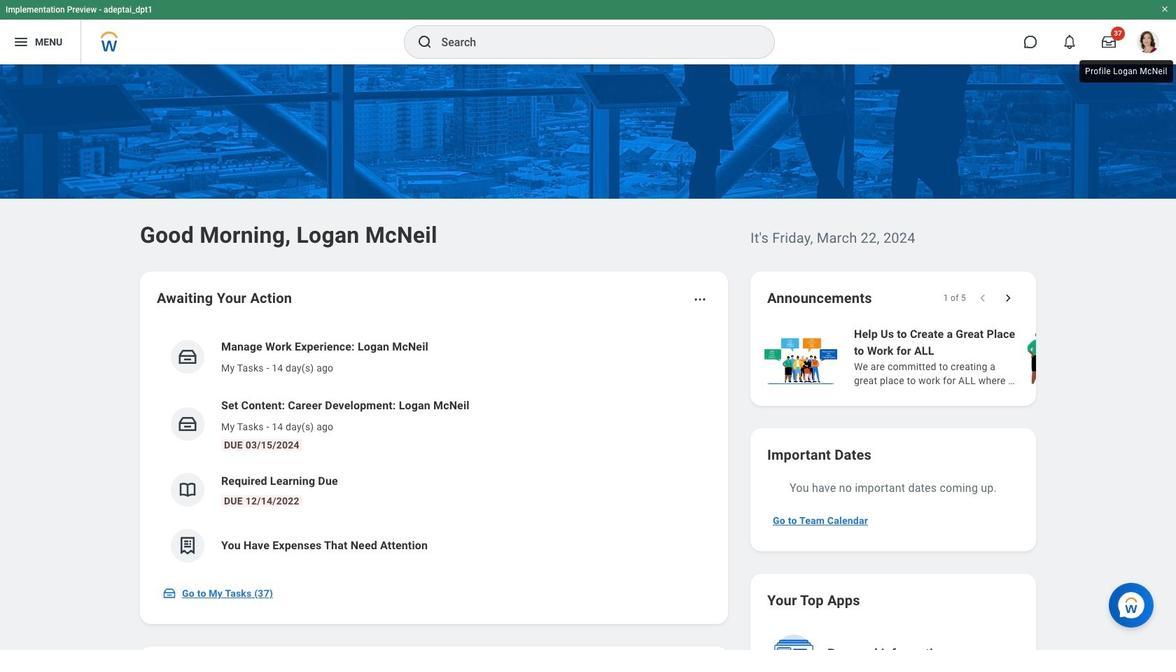 Task type: locate. For each thing, give the bounding box(es) containing it.
tooltip
[[1077, 57, 1177, 85]]

justify image
[[13, 34, 29, 50]]

2 inbox image from the top
[[177, 414, 198, 435]]

inbox large image
[[1103, 35, 1117, 49]]

related actions image
[[693, 293, 707, 307]]

list
[[762, 325, 1177, 389], [157, 328, 712, 574]]

chevron left small image
[[976, 291, 990, 305]]

status
[[944, 293, 967, 304]]

search image
[[416, 34, 433, 50]]

banner
[[0, 0, 1177, 64]]

main content
[[0, 64, 1177, 651]]

1 horizontal spatial list
[[762, 325, 1177, 389]]

1 vertical spatial inbox image
[[177, 414, 198, 435]]

inbox image
[[177, 347, 198, 368], [177, 414, 198, 435]]

book open image
[[177, 480, 198, 501]]

Search Workday  search field
[[442, 27, 746, 57]]

0 vertical spatial inbox image
[[177, 347, 198, 368]]



Task type: describe. For each thing, give the bounding box(es) containing it.
dashboard expenses image
[[177, 536, 198, 557]]

0 horizontal spatial list
[[157, 328, 712, 574]]

inbox image
[[163, 587, 177, 601]]

chevron right small image
[[1002, 291, 1016, 305]]

profile logan mcneil image
[[1138, 31, 1160, 56]]

notifications large image
[[1063, 35, 1077, 49]]

1 inbox image from the top
[[177, 347, 198, 368]]

close environment banner image
[[1161, 5, 1170, 13]]



Task type: vqa. For each thing, say whether or not it's contained in the screenshot.
list item
no



